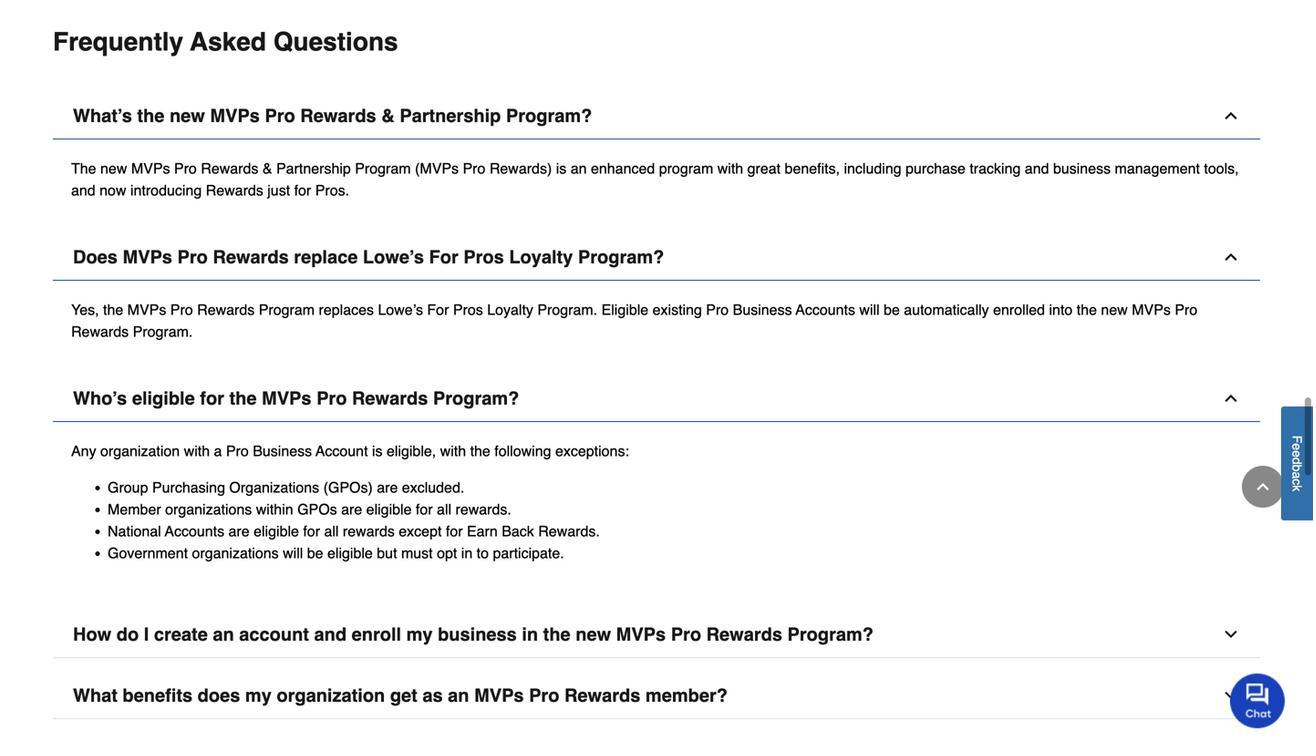 Task type: vqa. For each thing, say whether or not it's contained in the screenshot.
PET CLEANING & WASTE SUPPLIES
no



Task type: locate. For each thing, give the bounding box(es) containing it.
1 horizontal spatial a
[[1290, 472, 1305, 479]]

2 vertical spatial are
[[229, 523, 250, 540]]

& up just
[[263, 160, 272, 177]]

eligible right who's
[[132, 388, 195, 409]]

organizations down 'purchasing'
[[165, 501, 252, 518]]

1 horizontal spatial &
[[381, 105, 395, 126]]

& inside what's the new mvps pro rewards & partnership program? button
[[381, 105, 395, 126]]

0 horizontal spatial chevron up image
[[1222, 248, 1240, 266]]

1 vertical spatial chevron up image
[[1254, 478, 1272, 496]]

business inside yes, the mvps pro rewards program replaces lowe's for pros loyalty program. eligible existing pro business accounts will be automatically enrolled into the new mvps pro rewards program.
[[733, 301, 792, 318]]

are right (gpos)
[[377, 479, 398, 496]]

0 horizontal spatial are
[[229, 523, 250, 540]]

be
[[884, 301, 900, 318], [307, 545, 323, 562]]

scroll to top element
[[1242, 466, 1284, 508]]

business up as
[[438, 624, 517, 645]]

business right the existing
[[733, 301, 792, 318]]

program? inside button
[[433, 388, 519, 409]]

0 horizontal spatial will
[[283, 545, 303, 562]]

replaces
[[319, 301, 374, 318]]

mvps inside the new mvps pro rewards & partnership program (mvps pro rewards) is an enhanced program with great benefits, including purchase tracking and business management tools, and now introducing rewards just for pros.
[[131, 160, 170, 177]]

does mvps pro rewards replace lowe's for pros loyalty program?
[[73, 246, 664, 267]]

will
[[860, 301, 880, 318], [283, 545, 303, 562]]

chevron up image left k
[[1254, 478, 1272, 496]]

0 vertical spatial lowe's
[[363, 246, 424, 267]]

d
[[1290, 458, 1305, 465]]

f e e d b a c k button
[[1282, 407, 1313, 521]]

1 e from the top
[[1290, 443, 1305, 451]]

and inside button
[[314, 624, 347, 645]]

i
[[144, 624, 149, 645]]

c
[[1290, 479, 1305, 485]]

0 horizontal spatial organization
[[100, 443, 180, 459]]

1 chevron up image from the top
[[1222, 106, 1240, 125]]

1 vertical spatial lowe's
[[378, 301, 423, 318]]

business left 'management'
[[1053, 160, 1111, 177]]

lowe's
[[363, 246, 424, 267], [378, 301, 423, 318]]

1 vertical spatial partnership
[[276, 160, 351, 177]]

1 horizontal spatial business
[[733, 301, 792, 318]]

program left replaces
[[259, 301, 315, 318]]

organization inside button
[[277, 685, 385, 706]]

an inside how do i create an account and enroll my business in the new mvps pro rewards program? button
[[213, 624, 234, 645]]

2 vertical spatial an
[[448, 685, 469, 706]]

with up the excluded.
[[440, 443, 466, 459]]

chevron up image down tools,
[[1222, 248, 1240, 266]]

an right as
[[448, 685, 469, 706]]

0 horizontal spatial accounts
[[165, 523, 224, 540]]

organizations
[[165, 501, 252, 518], [192, 545, 279, 562]]

1 horizontal spatial program.
[[538, 301, 598, 318]]

1 vertical spatial chevron up image
[[1222, 389, 1240, 407]]

chevron up image for what's the new mvps pro rewards & partnership program?
[[1222, 106, 1240, 125]]

0 vertical spatial program.
[[538, 301, 598, 318]]

1 horizontal spatial with
[[440, 443, 466, 459]]

2 chevron up image from the top
[[1222, 389, 1240, 407]]

is inside the new mvps pro rewards & partnership program (mvps pro rewards) is an enhanced program with great benefits, including purchase tracking and business management tools, and now introducing rewards just for pros.
[[556, 160, 567, 177]]

a up k
[[1290, 472, 1305, 479]]

2 horizontal spatial and
[[1025, 160, 1049, 177]]

1 horizontal spatial be
[[884, 301, 900, 318]]

2 vertical spatial and
[[314, 624, 347, 645]]

benefits
[[123, 685, 193, 706]]

my right enroll
[[406, 624, 433, 645]]

for
[[294, 182, 311, 199], [200, 388, 224, 409], [416, 501, 433, 518], [303, 523, 320, 540], [446, 523, 463, 540]]

1 vertical spatial pros
[[453, 301, 483, 318]]

as
[[423, 685, 443, 706]]

e
[[1290, 443, 1305, 451], [1290, 451, 1305, 458]]

the
[[137, 105, 165, 126], [103, 301, 123, 318], [1077, 301, 1097, 318], [229, 388, 257, 409], [470, 443, 491, 459], [543, 624, 571, 645]]

f e e d b a c k
[[1290, 436, 1305, 492]]

with inside the new mvps pro rewards & partnership program (mvps pro rewards) is an enhanced program with great benefits, including purchase tracking and business management tools, and now introducing rewards just for pros.
[[718, 160, 744, 177]]

e up d
[[1290, 443, 1305, 451]]

organization up group
[[100, 443, 180, 459]]

with up 'purchasing'
[[184, 443, 210, 459]]

are down (gpos)
[[341, 501, 362, 518]]

(mvps
[[415, 160, 459, 177]]

program
[[355, 160, 411, 177], [259, 301, 315, 318]]

1 horizontal spatial partnership
[[400, 105, 501, 126]]

0 vertical spatial &
[[381, 105, 395, 126]]

mvps right into
[[1132, 301, 1171, 318]]

1 horizontal spatial chevron up image
[[1254, 478, 1272, 496]]

eligible down "rewards"
[[327, 545, 373, 562]]

1 vertical spatial for
[[427, 301, 449, 318]]

1 horizontal spatial an
[[448, 685, 469, 706]]

but
[[377, 545, 397, 562]]

program?
[[506, 105, 592, 126], [578, 246, 664, 267], [433, 388, 519, 409], [788, 624, 874, 645]]

0 vertical spatial is
[[556, 160, 567, 177]]

the new mvps pro rewards & partnership program (mvps pro rewards) is an enhanced program with great benefits, including purchase tracking and business management tools, and now introducing rewards just for pros.
[[71, 160, 1239, 199]]

be inside group purchasing organizations (gpos) are excluded. member organizations within gpos are eligible for all rewards. national accounts are eligible for all rewards except for earn back rewards. government organizations will be eligible but must opt in to participate.
[[307, 545, 323, 562]]

who's eligible for the mvps pro rewards program? button
[[53, 376, 1261, 422]]

in inside group purchasing organizations (gpos) are excluded. member organizations within gpos are eligible for all rewards. national accounts are eligible for all rewards except for earn back rewards. government organizations will be eligible but must opt in to participate.
[[461, 545, 473, 562]]

all down gpos
[[324, 523, 339, 540]]

mvps inside button
[[262, 388, 311, 409]]

automatically
[[904, 301, 989, 318]]

any organization with a pro business account is eligible, with the following exceptions:
[[71, 443, 633, 459]]

1 vertical spatial program.
[[133, 323, 193, 340]]

a up 'purchasing'
[[214, 443, 222, 459]]

(gpos)
[[323, 479, 373, 496]]

business up organizations
[[253, 443, 312, 459]]

0 vertical spatial all
[[437, 501, 452, 518]]

frequently
[[53, 27, 183, 56]]

0 horizontal spatial partnership
[[276, 160, 351, 177]]

mvps up "what benefits does my organization get as an mvps pro rewards member?" button
[[616, 624, 666, 645]]

0 vertical spatial program
[[355, 160, 411, 177]]

my
[[406, 624, 433, 645], [245, 685, 272, 706]]

1 vertical spatial in
[[522, 624, 538, 645]]

organization
[[100, 443, 180, 459], [277, 685, 385, 706]]

new up now
[[100, 160, 127, 177]]

2 horizontal spatial are
[[377, 479, 398, 496]]

do
[[117, 624, 139, 645]]

2 horizontal spatial with
[[718, 160, 744, 177]]

exceptions:
[[555, 443, 629, 459]]

0 horizontal spatial in
[[461, 545, 473, 562]]

1 vertical spatial be
[[307, 545, 323, 562]]

eligible down the within
[[254, 523, 299, 540]]

enrolled
[[993, 301, 1045, 318]]

0 vertical spatial pros
[[464, 246, 504, 267]]

2 horizontal spatial an
[[571, 160, 587, 177]]

purchasing
[[152, 479, 225, 496]]

1 horizontal spatial and
[[314, 624, 347, 645]]

enhanced
[[591, 160, 655, 177]]

0 vertical spatial accounts
[[796, 301, 856, 318]]

asked
[[190, 27, 266, 56]]

will down the within
[[283, 545, 303, 562]]

partnership
[[400, 105, 501, 126], [276, 160, 351, 177]]

0 vertical spatial for
[[429, 246, 459, 267]]

is right rewards)
[[556, 160, 567, 177]]

mvps up any organization with a pro business account is eligible, with the following exceptions:
[[262, 388, 311, 409]]

0 horizontal spatial a
[[214, 443, 222, 459]]

0 horizontal spatial an
[[213, 624, 234, 645]]

1 vertical spatial organizations
[[192, 545, 279, 562]]

organizations down the within
[[192, 545, 279, 562]]

excluded.
[[402, 479, 465, 496]]

0 horizontal spatial program
[[259, 301, 315, 318]]

1 vertical spatial business
[[253, 443, 312, 459]]

rewards.
[[456, 501, 512, 518]]

lowe's right replace
[[363, 246, 424, 267]]

new
[[170, 105, 205, 126], [100, 160, 127, 177], [1101, 301, 1128, 318], [576, 624, 611, 645]]

1 horizontal spatial program
[[355, 160, 411, 177]]

1 horizontal spatial will
[[860, 301, 880, 318]]

0 vertical spatial be
[[884, 301, 900, 318]]

is left the eligible,
[[372, 443, 383, 459]]

all down the excluded.
[[437, 501, 452, 518]]

pros
[[464, 246, 504, 267], [453, 301, 483, 318]]

now
[[100, 182, 126, 199]]

0 horizontal spatial with
[[184, 443, 210, 459]]

1 horizontal spatial accounts
[[796, 301, 856, 318]]

0 vertical spatial loyalty
[[509, 246, 573, 267]]

be down gpos
[[307, 545, 323, 562]]

business inside button
[[438, 624, 517, 645]]

and left enroll
[[314, 624, 347, 645]]

1 horizontal spatial is
[[556, 160, 567, 177]]

& down questions
[[381, 105, 395, 126]]

1 vertical spatial &
[[263, 160, 272, 177]]

in
[[461, 545, 473, 562], [522, 624, 538, 645]]

business
[[1053, 160, 1111, 177], [438, 624, 517, 645]]

0 horizontal spatial all
[[324, 523, 339, 540]]

yes,
[[71, 301, 99, 318]]

rewards
[[343, 523, 395, 540]]

rewards)
[[490, 160, 552, 177]]

0 vertical spatial business
[[1053, 160, 1111, 177]]

chevron up image
[[1222, 248, 1240, 266], [1254, 478, 1272, 496]]

for down "does mvps pro rewards replace lowe's for pros loyalty program?"
[[427, 301, 449, 318]]

a
[[214, 443, 222, 459], [1290, 472, 1305, 479]]

rewards
[[300, 105, 376, 126], [201, 160, 258, 177], [206, 182, 263, 199], [213, 246, 289, 267], [197, 301, 255, 318], [71, 323, 129, 340], [352, 388, 428, 409], [707, 624, 783, 645], [565, 685, 641, 706]]

pro
[[265, 105, 295, 126], [174, 160, 197, 177], [463, 160, 486, 177], [177, 246, 208, 267], [170, 301, 193, 318], [706, 301, 729, 318], [1175, 301, 1198, 318], [317, 388, 347, 409], [226, 443, 249, 459], [671, 624, 701, 645], [529, 685, 560, 706]]

1 vertical spatial a
[[1290, 472, 1305, 479]]

lowe's right replaces
[[378, 301, 423, 318]]

program left '(mvps'
[[355, 160, 411, 177]]

get
[[390, 685, 418, 706]]

1 vertical spatial an
[[213, 624, 234, 645]]

0 horizontal spatial &
[[263, 160, 272, 177]]

an inside the new mvps pro rewards & partnership program (mvps pro rewards) is an enhanced program with great benefits, including purchase tracking and business management tools, and now introducing rewards just for pros.
[[571, 160, 587, 177]]

be left automatically
[[884, 301, 900, 318]]

0 vertical spatial organization
[[100, 443, 180, 459]]

for down '(mvps'
[[429, 246, 459, 267]]

mvps up introducing
[[131, 160, 170, 177]]

for inside button
[[200, 388, 224, 409]]

chat invite button image
[[1230, 673, 1286, 729]]

with left great
[[718, 160, 744, 177]]

0 horizontal spatial business
[[438, 624, 517, 645]]

chevron up image inside scroll to top "element"
[[1254, 478, 1272, 496]]

for inside button
[[429, 246, 459, 267]]

program.
[[538, 301, 598, 318], [133, 323, 193, 340]]

lowe's inside button
[[363, 246, 424, 267]]

gpos
[[297, 501, 337, 518]]

loyalty
[[509, 246, 573, 267], [487, 301, 533, 318]]

1 vertical spatial my
[[245, 685, 272, 706]]

chevron up image inside what's the new mvps pro rewards & partnership program? button
[[1222, 106, 1240, 125]]

mvps
[[210, 105, 260, 126], [131, 160, 170, 177], [123, 246, 172, 267], [127, 301, 166, 318], [1132, 301, 1171, 318], [262, 388, 311, 409], [616, 624, 666, 645], [474, 685, 524, 706]]

0 horizontal spatial is
[[372, 443, 383, 459]]

1 vertical spatial accounts
[[165, 523, 224, 540]]

are
[[377, 479, 398, 496], [341, 501, 362, 518], [229, 523, 250, 540]]

eligible,
[[387, 443, 436, 459]]

account
[[239, 624, 309, 645]]

1 vertical spatial organization
[[277, 685, 385, 706]]

will left automatically
[[860, 301, 880, 318]]

how do i create an account and enroll my business in the new mvps pro rewards program?
[[73, 624, 874, 645]]

partnership inside the new mvps pro rewards & partnership program (mvps pro rewards) is an enhanced program with great benefits, including purchase tracking and business management tools, and now introducing rewards just for pros.
[[276, 160, 351, 177]]

questions
[[273, 27, 398, 56]]

are down organizations
[[229, 523, 250, 540]]

partnership up pros.
[[276, 160, 351, 177]]

must
[[401, 545, 433, 562]]

0 vertical spatial chevron up image
[[1222, 248, 1240, 266]]

group
[[108, 479, 148, 496]]

an right create
[[213, 624, 234, 645]]

accounts
[[796, 301, 856, 318], [165, 523, 224, 540]]

what
[[73, 685, 118, 706]]

e up b
[[1290, 451, 1305, 458]]

1 vertical spatial program
[[259, 301, 315, 318]]

in down participate.
[[522, 624, 538, 645]]

1 vertical spatial and
[[71, 182, 95, 199]]

chevron up image inside who's eligible for the mvps pro rewards program? button
[[1222, 389, 1240, 407]]

0 vertical spatial will
[[860, 301, 880, 318]]

1 vertical spatial loyalty
[[487, 301, 533, 318]]

an left the enhanced
[[571, 160, 587, 177]]

except
[[399, 523, 442, 540]]

0 vertical spatial chevron up image
[[1222, 106, 1240, 125]]

0 vertical spatial partnership
[[400, 105, 501, 126]]

organization left get
[[277, 685, 385, 706]]

0 vertical spatial business
[[733, 301, 792, 318]]

1 vertical spatial are
[[341, 501, 362, 518]]

who's
[[73, 388, 127, 409]]

business
[[733, 301, 792, 318], [253, 443, 312, 459]]

1 vertical spatial business
[[438, 624, 517, 645]]

in left to
[[461, 545, 473, 562]]

all
[[437, 501, 452, 518], [324, 523, 339, 540]]

and down the on the left of the page
[[71, 182, 95, 199]]

0 vertical spatial an
[[571, 160, 587, 177]]

0 vertical spatial a
[[214, 443, 222, 459]]

accounts inside yes, the mvps pro rewards program replaces lowe's for pros loyalty program. eligible existing pro business accounts will be automatically enrolled into the new mvps pro rewards program.
[[796, 301, 856, 318]]

1 horizontal spatial business
[[1053, 160, 1111, 177]]

group purchasing organizations (gpos) are excluded. member organizations within gpos are eligible for all rewards. national accounts are eligible for all rewards except for earn back rewards. government organizations will be eligible but must opt in to participate.
[[108, 479, 600, 562]]

0 horizontal spatial business
[[253, 443, 312, 459]]

chevron up image
[[1222, 106, 1240, 125], [1222, 389, 1240, 407]]

1 horizontal spatial organization
[[277, 685, 385, 706]]

does
[[73, 246, 118, 267]]

partnership up '(mvps'
[[400, 105, 501, 126]]

1 vertical spatial will
[[283, 545, 303, 562]]

is
[[556, 160, 567, 177], [372, 443, 383, 459]]

chevron down image
[[1222, 687, 1240, 705]]

chevron up image for who's eligible for the mvps pro rewards program?
[[1222, 389, 1240, 407]]

1 horizontal spatial in
[[522, 624, 538, 645]]

0 horizontal spatial program.
[[133, 323, 193, 340]]

0 vertical spatial and
[[1025, 160, 1049, 177]]

0 horizontal spatial my
[[245, 685, 272, 706]]

and right tracking
[[1025, 160, 1049, 177]]

0 horizontal spatial be
[[307, 545, 323, 562]]

new right into
[[1101, 301, 1128, 318]]

0 vertical spatial in
[[461, 545, 473, 562]]

0 vertical spatial are
[[377, 479, 398, 496]]

my right does
[[245, 685, 272, 706]]

mvps down how do i create an account and enroll my business in the new mvps pro rewards program?
[[474, 685, 524, 706]]

who's eligible for the mvps pro rewards program?
[[73, 388, 519, 409]]

0 vertical spatial my
[[406, 624, 433, 645]]

accounts inside group purchasing organizations (gpos) are excluded. member organizations within gpos are eligible for all rewards. national accounts are eligible for all rewards except for earn back rewards. government organizations will be eligible but must opt in to participate.
[[165, 523, 224, 540]]

an
[[571, 160, 587, 177], [213, 624, 234, 645], [448, 685, 469, 706]]



Task type: describe. For each thing, give the bounding box(es) containing it.
business inside the new mvps pro rewards & partnership program (mvps pro rewards) is an enhanced program with great benefits, including purchase tracking and business management tools, and now introducing rewards just for pros.
[[1053, 160, 1111, 177]]

into
[[1049, 301, 1073, 318]]

create
[[154, 624, 208, 645]]

1 vertical spatial is
[[372, 443, 383, 459]]

chevron down image
[[1222, 625, 1240, 644]]

back
[[502, 523, 534, 540]]

program
[[659, 160, 714, 177]]

the
[[71, 160, 96, 177]]

to
[[477, 545, 489, 562]]

a inside button
[[1290, 472, 1305, 479]]

great
[[748, 160, 781, 177]]

national
[[108, 523, 161, 540]]

what's the new mvps pro rewards & partnership program? button
[[53, 93, 1261, 139]]

tracking
[[970, 160, 1021, 177]]

earn
[[467, 523, 498, 540]]

how
[[73, 624, 111, 645]]

what benefits does my organization get as an mvps pro rewards member?
[[73, 685, 728, 706]]

loyalty inside button
[[509, 246, 573, 267]]

pros inside button
[[464, 246, 504, 267]]

within
[[256, 501, 293, 518]]

account
[[316, 443, 368, 459]]

accounts for national
[[165, 523, 224, 540]]

2 e from the top
[[1290, 451, 1305, 458]]

does
[[198, 685, 240, 706]]

1 vertical spatial all
[[324, 523, 339, 540]]

in inside button
[[522, 624, 538, 645]]

opt
[[437, 545, 457, 562]]

1 horizontal spatial are
[[341, 501, 362, 518]]

program inside the new mvps pro rewards & partnership program (mvps pro rewards) is an enhanced program with great benefits, including purchase tracking and business management tools, and now introducing rewards just for pros.
[[355, 160, 411, 177]]

following
[[495, 443, 551, 459]]

frequently asked questions
[[53, 27, 398, 56]]

member
[[108, 501, 161, 518]]

mvps right does
[[123, 246, 172, 267]]

management
[[1115, 160, 1200, 177]]

replace
[[294, 246, 358, 267]]

1 horizontal spatial my
[[406, 624, 433, 645]]

government
[[108, 545, 188, 562]]

any
[[71, 443, 96, 459]]

an inside "what benefits does my organization get as an mvps pro rewards member?" button
[[448, 685, 469, 706]]

eligible up "rewards"
[[366, 501, 412, 518]]

what's
[[73, 105, 132, 126]]

the inside button
[[229, 388, 257, 409]]

just
[[267, 182, 290, 199]]

yes, the mvps pro rewards program replaces lowe's for pros loyalty program. eligible existing pro business accounts will be automatically enrolled into the new mvps pro rewards program.
[[71, 301, 1198, 340]]

including
[[844, 160, 902, 177]]

what benefits does my organization get as an mvps pro rewards member? button
[[53, 673, 1261, 719]]

f
[[1290, 436, 1305, 443]]

rewards.
[[538, 523, 600, 540]]

mvps down asked at the top left
[[210, 105, 260, 126]]

lowe's inside yes, the mvps pro rewards program replaces lowe's for pros loyalty program. eligible existing pro business accounts will be automatically enrolled into the new mvps pro rewards program.
[[378, 301, 423, 318]]

benefits,
[[785, 160, 840, 177]]

eligible
[[602, 301, 649, 318]]

enroll
[[352, 624, 401, 645]]

new up "what benefits does my organization get as an mvps pro rewards member?" button
[[576, 624, 611, 645]]

pro inside button
[[317, 388, 347, 409]]

for inside yes, the mvps pro rewards program replaces lowe's for pros loyalty program. eligible existing pro business accounts will be automatically enrolled into the new mvps pro rewards program.
[[427, 301, 449, 318]]

1 horizontal spatial all
[[437, 501, 452, 518]]

mvps right the yes,
[[127, 301, 166, 318]]

for inside the new mvps pro rewards & partnership program (mvps pro rewards) is an enhanced program with great benefits, including purchase tracking and business management tools, and now introducing rewards just for pros.
[[294, 182, 311, 199]]

chevron up image inside does mvps pro rewards replace lowe's for pros loyalty program? button
[[1222, 248, 1240, 266]]

partnership inside button
[[400, 105, 501, 126]]

how do i create an account and enroll my business in the new mvps pro rewards program? button
[[53, 612, 1261, 658]]

tools,
[[1204, 160, 1239, 177]]

0 vertical spatial organizations
[[165, 501, 252, 518]]

introducing
[[130, 182, 202, 199]]

new inside yes, the mvps pro rewards program replaces lowe's for pros loyalty program. eligible existing pro business accounts will be automatically enrolled into the new mvps pro rewards program.
[[1101, 301, 1128, 318]]

existing
[[653, 301, 702, 318]]

program inside yes, the mvps pro rewards program replaces lowe's for pros loyalty program. eligible existing pro business accounts will be automatically enrolled into the new mvps pro rewards program.
[[259, 301, 315, 318]]

does mvps pro rewards replace lowe's for pros loyalty program? button
[[53, 234, 1261, 281]]

be inside yes, the mvps pro rewards program replaces lowe's for pros loyalty program. eligible existing pro business accounts will be automatically enrolled into the new mvps pro rewards program.
[[884, 301, 900, 318]]

what's the new mvps pro rewards & partnership program?
[[73, 105, 592, 126]]

loyalty inside yes, the mvps pro rewards program replaces lowe's for pros loyalty program. eligible existing pro business accounts will be automatically enrolled into the new mvps pro rewards program.
[[487, 301, 533, 318]]

rewards inside button
[[352, 388, 428, 409]]

will inside yes, the mvps pro rewards program replaces lowe's for pros loyalty program. eligible existing pro business accounts will be automatically enrolled into the new mvps pro rewards program.
[[860, 301, 880, 318]]

participate.
[[493, 545, 564, 562]]

k
[[1290, 485, 1305, 492]]

& inside the new mvps pro rewards & partnership program (mvps pro rewards) is an enhanced program with great benefits, including purchase tracking and business management tools, and now introducing rewards just for pros.
[[263, 160, 272, 177]]

0 horizontal spatial and
[[71, 182, 95, 199]]

new inside the new mvps pro rewards & partnership program (mvps pro rewards) is an enhanced program with great benefits, including purchase tracking and business management tools, and now introducing rewards just for pros.
[[100, 160, 127, 177]]

eligible inside button
[[132, 388, 195, 409]]

member?
[[646, 685, 728, 706]]

pros.
[[315, 182, 349, 199]]

b
[[1290, 465, 1305, 472]]

purchase
[[906, 160, 966, 177]]

accounts for business
[[796, 301, 856, 318]]

organizations
[[229, 479, 319, 496]]

pros inside yes, the mvps pro rewards program replaces lowe's for pros loyalty program. eligible existing pro business accounts will be automatically enrolled into the new mvps pro rewards program.
[[453, 301, 483, 318]]

new up introducing
[[170, 105, 205, 126]]

will inside group purchasing organizations (gpos) are excluded. member organizations within gpos are eligible for all rewards. national accounts are eligible for all rewards except for earn back rewards. government organizations will be eligible but must opt in to participate.
[[283, 545, 303, 562]]



